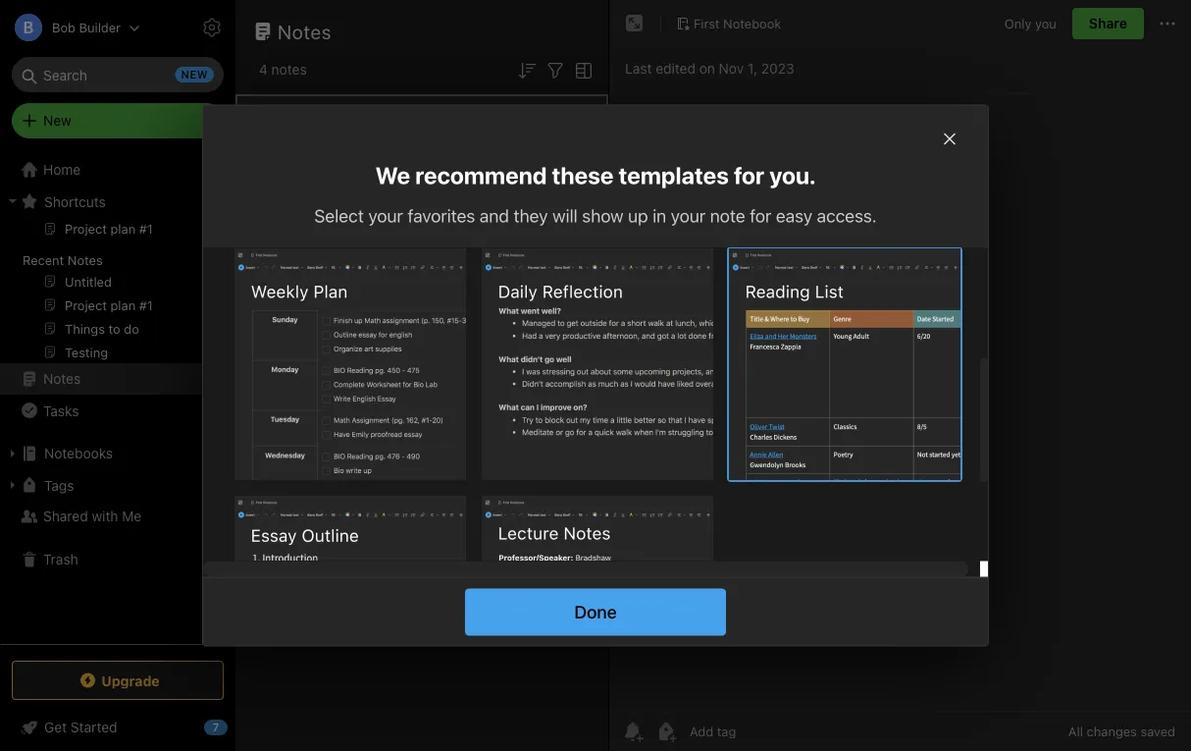 Task type: locate. For each thing, give the bounding box(es) containing it.
1 horizontal spatial and
[[480, 205, 510, 226]]

2 down major
[[458, 271, 466, 288]]

to left 'do'
[[309, 348, 322, 364]]

select
[[315, 205, 364, 226]]

week down milestones
[[469, 292, 505, 308]]

0 horizontal spatial 2
[[409, 313, 417, 329]]

plan
[[311, 230, 339, 246]]

0 vertical spatial to
[[309, 348, 322, 364]]

tree
[[0, 154, 236, 643]]

Note Editor text field
[[610, 94, 1192, 711]]

5 inside summary lululemon nike major milestones 100 sales week 1 mm/dd/yy week 2 mm/dd/yy week 3 mm/dd/yy week 4 mm/dd/yy week 5 mm/dd/yy task 1 task 2 task 3 task 4 le...
[[508, 292, 517, 308]]

up up actio...
[[407, 528, 423, 544]]

share button
[[1073, 8, 1145, 39]]

action
[[466, 507, 507, 523]]

meeting down great
[[427, 528, 478, 544]]

2 vertical spatial minutes
[[279, 531, 323, 544]]

your down we
[[369, 205, 403, 226]]

minutes up 0/1
[[277, 394, 321, 408]]

testing up status
[[336, 507, 383, 523]]

close image
[[939, 127, 962, 151]]

3 down sales at the top left
[[261, 292, 270, 308]]

0 horizontal spatial your
[[369, 205, 403, 226]]

1 vertical spatial testing
[[455, 487, 501, 503]]

notes
[[272, 61, 307, 78], [482, 528, 517, 544], [316, 548, 352, 565]]

2 vertical spatial notes
[[316, 548, 352, 565]]

me down date at the bottom left of page
[[261, 507, 281, 523]]

1,
[[748, 60, 758, 77]]

up
[[628, 205, 649, 226], [407, 528, 423, 544]]

1 vertical spatial to
[[283, 369, 296, 385]]

all
[[1069, 724, 1084, 739]]

1 horizontal spatial 2
[[458, 271, 466, 288]]

1 vertical spatial and
[[355, 548, 379, 565]]

notebooks
[[44, 445, 113, 461]]

0 horizontal spatial me
[[122, 508, 142, 524]]

1 vertical spatial up
[[407, 528, 423, 544]]

0 horizontal spatial 1
[[336, 271, 343, 288]]

notes right recent
[[68, 252, 103, 267]]

trash link
[[0, 544, 235, 575]]

2 horizontal spatial notes
[[482, 528, 517, 544]]

0 horizontal spatial meeting
[[261, 548, 313, 565]]

send
[[521, 528, 553, 544]]

status
[[323, 528, 363, 544]]

minutes down sales at the top left
[[272, 295, 316, 309]]

shared with me
[[43, 508, 142, 524]]

add tag image
[[655, 720, 678, 743]]

0 vertical spatial 3
[[261, 292, 270, 308]]

1 horizontal spatial 5
[[508, 292, 517, 308]]

notes inside date & time 09/09/2099 goal testing attendees me agenda testing notes great action items assignee status clean up meeting notes send out meeting notes and actio...
[[386, 507, 424, 523]]

show
[[582, 205, 624, 226]]

2 vertical spatial ago
[[326, 531, 347, 544]]

0 vertical spatial 2
[[458, 271, 466, 288]]

your right "in"
[[671, 205, 706, 226]]

3
[[261, 292, 270, 308], [453, 313, 462, 329]]

me
[[261, 507, 281, 523], [122, 508, 142, 524]]

first notebook
[[694, 16, 782, 31]]

5 up the le...
[[508, 292, 517, 308]]

le...
[[511, 313, 538, 329]]

week
[[297, 271, 333, 288], [419, 271, 454, 288], [542, 271, 577, 288], [346, 292, 381, 308], [469, 292, 505, 308]]

expand notebooks image
[[5, 446, 21, 461]]

nov
[[719, 60, 744, 77]]

2 down nike at the top of page
[[409, 313, 417, 329]]

None search field
[[26, 57, 210, 92]]

week up the '5 minutes ago'
[[297, 271, 333, 288]]

testing up date at the bottom left of page
[[261, 466, 309, 482]]

meeting
[[427, 528, 478, 544], [261, 548, 313, 565]]

trash
[[43, 551, 78, 568]]

notes up "tasks"
[[43, 371, 81, 387]]

task left the le...
[[466, 313, 495, 329]]

and left they on the left of page
[[480, 205, 510, 226]]

0 vertical spatial minutes
[[272, 295, 316, 309]]

templates
[[619, 162, 729, 189]]

tasks
[[43, 402, 79, 419]]

new
[[43, 112, 71, 129]]

2 vertical spatial 4
[[498, 313, 507, 329]]

1 horizontal spatial your
[[671, 205, 706, 226]]

ago down the agenda
[[326, 531, 347, 544]]

0/1
[[283, 416, 299, 430]]

me right with at left bottom
[[122, 508, 142, 524]]

done
[[575, 601, 617, 622]]

to for things
[[309, 348, 322, 364]]

for right note
[[750, 205, 772, 226]]

minutes down the agenda
[[279, 531, 323, 544]]

1 horizontal spatial to
[[309, 348, 322, 364]]

1 vertical spatial 2
[[409, 313, 417, 329]]

notebooks link
[[0, 438, 235, 469]]

sales
[[261, 271, 294, 288]]

0 vertical spatial for
[[734, 162, 765, 189]]

up left "in"
[[628, 205, 649, 226]]

note preview image
[[235, 249, 466, 481], [482, 249, 714, 481], [730, 249, 961, 481], [235, 496, 466, 728], [482, 496, 714, 728]]

ago for project plan #1
[[319, 295, 340, 309]]

1 horizontal spatial up
[[628, 205, 649, 226]]

1 vertical spatial meeting
[[261, 548, 313, 565]]

4
[[259, 61, 268, 78], [385, 292, 393, 308], [498, 313, 507, 329]]

tasks button
[[0, 395, 235, 426]]

mm/dd/yy down sales at the top left
[[273, 292, 342, 308]]

1 horizontal spatial 3
[[453, 313, 462, 329]]

2 horizontal spatial testing
[[455, 487, 501, 503]]

3 down major
[[453, 313, 462, 329]]

shared with me link
[[0, 501, 235, 532]]

project
[[261, 230, 307, 246]]

1 your from the left
[[369, 205, 403, 226]]

to right go
[[283, 369, 296, 385]]

recommend
[[416, 162, 547, 189]]

09/09/2099
[[343, 487, 419, 503]]

1 horizontal spatial me
[[261, 507, 281, 523]]

ago down beach
[[325, 394, 345, 408]]

you.
[[770, 162, 816, 189]]

for
[[734, 162, 765, 189], [750, 205, 772, 226]]

minutes for project plan #1
[[272, 295, 316, 309]]

will
[[553, 205, 578, 226]]

Search text field
[[26, 57, 210, 92]]

0 vertical spatial and
[[480, 205, 510, 226]]

5 down sales at the top left
[[261, 295, 268, 309]]

1 horizontal spatial 1
[[366, 313, 372, 329]]

1 task from the left
[[334, 313, 363, 329]]

minutes
[[272, 295, 316, 309], [277, 394, 321, 408], [279, 531, 323, 544]]

1 vertical spatial 1
[[366, 313, 372, 329]]

testing up action
[[455, 487, 501, 503]]

1 horizontal spatial testing
[[336, 507, 383, 523]]

0 vertical spatial ago
[[319, 295, 340, 309]]

1 vertical spatial 4
[[385, 292, 393, 308]]

3 task from the left
[[421, 313, 450, 329]]

first
[[694, 16, 720, 31]]

2 your from the left
[[671, 205, 706, 226]]

0 horizontal spatial to
[[283, 369, 296, 385]]

0 vertical spatial notes
[[272, 61, 307, 78]]

0 horizontal spatial and
[[355, 548, 379, 565]]

project plan #1
[[261, 230, 358, 246]]

expand tags image
[[5, 477, 21, 493]]

1 vertical spatial minutes
[[277, 394, 321, 408]]

task down major
[[421, 313, 450, 329]]

me inside date & time 09/09/2099 goal testing attendees me agenda testing notes great action items assignee status clean up meeting notes send out meeting notes and actio...
[[261, 507, 281, 523]]

0 vertical spatial 1
[[336, 271, 343, 288]]

0 horizontal spatial testing
[[261, 466, 309, 482]]

time
[[308, 487, 339, 503]]

go
[[261, 369, 279, 385]]

&
[[295, 487, 304, 503]]

in
[[653, 205, 667, 226]]

1
[[336, 271, 343, 288], [366, 313, 372, 329]]

add a reminder image
[[622, 720, 645, 743]]

ago down lululemon
[[319, 295, 340, 309]]

0 vertical spatial meeting
[[427, 528, 478, 544]]

5 minutes ago
[[261, 295, 340, 309]]

saved
[[1141, 724, 1176, 739]]

great
[[427, 507, 462, 523]]

these
[[552, 162, 614, 189]]

your
[[369, 205, 403, 226], [671, 205, 706, 226]]

0 horizontal spatial up
[[407, 528, 423, 544]]

notes up clean
[[386, 507, 424, 523]]

only
[[1005, 16, 1032, 31]]

notes up '4 notes'
[[278, 20, 332, 43]]

lululemon
[[325, 251, 390, 267]]

meeting down assignee
[[261, 548, 313, 565]]

home
[[43, 162, 81, 178]]

5
[[508, 292, 517, 308], [261, 295, 268, 309]]

2023
[[762, 60, 795, 77]]

0 vertical spatial up
[[628, 205, 649, 226]]

done button
[[465, 588, 727, 636]]

task up 'do'
[[334, 313, 363, 329]]

0 horizontal spatial 4
[[259, 61, 268, 78]]

0 vertical spatial testing
[[261, 466, 309, 482]]

task down nike at the top of page
[[376, 313, 405, 329]]

to
[[309, 348, 322, 364], [283, 369, 296, 385]]

date & time 09/09/2099 goal testing attendees me agenda testing notes great action items assignee status clean up meeting notes send out meeting notes and actio...
[[261, 487, 578, 565]]

testing
[[261, 466, 309, 482], [455, 487, 501, 503], [336, 507, 383, 523]]

1 horizontal spatial 4
[[385, 292, 393, 308]]

for left you. at the top right of the page
[[734, 162, 765, 189]]

and down clean
[[355, 548, 379, 565]]



Task type: vqa. For each thing, say whether or not it's contained in the screenshot.
Sort options field
no



Task type: describe. For each thing, give the bounding box(es) containing it.
2 horizontal spatial 4
[[498, 313, 507, 329]]

home link
[[0, 154, 236, 186]]

recent notes
[[23, 252, 103, 267]]

you
[[1036, 16, 1057, 31]]

go to the beach
[[261, 369, 363, 385]]

tags button
[[0, 469, 235, 501]]

week down 100
[[542, 271, 577, 288]]

note
[[711, 205, 746, 226]]

the
[[299, 369, 320, 385]]

#1
[[342, 230, 358, 246]]

out
[[557, 528, 578, 544]]

easy
[[777, 205, 813, 226]]

shared
[[43, 508, 88, 524]]

last
[[625, 60, 652, 77]]

0 horizontal spatial 5
[[261, 295, 268, 309]]

1 vertical spatial 3
[[453, 313, 462, 329]]

share
[[1090, 15, 1128, 31]]

shortcuts button
[[0, 186, 235, 217]]

15 minutes ago
[[261, 394, 345, 408]]

minutes for testing
[[279, 531, 323, 544]]

to for go
[[283, 369, 296, 385]]

upgrade button
[[12, 661, 224, 700]]

items
[[510, 507, 545, 523]]

summary lululemon nike major milestones 100 sales week 1 mm/dd/yy week 2 mm/dd/yy week 3 mm/dd/yy week 4 mm/dd/yy week 5 mm/dd/yy task 1 task 2 task 3 task 4 le...
[[261, 251, 577, 329]]

mm/dd/yy down milestones
[[470, 271, 538, 288]]

shortcuts
[[44, 193, 106, 209]]

24 minutes ago
[[261, 531, 347, 544]]

recent notes group
[[0, 217, 235, 371]]

goal
[[423, 487, 452, 503]]

clean
[[367, 528, 403, 544]]

2 task from the left
[[376, 313, 405, 329]]

settings image
[[200, 16, 224, 39]]

ago for testing
[[326, 531, 347, 544]]

1 horizontal spatial meeting
[[427, 528, 478, 544]]

2 vertical spatial testing
[[336, 507, 383, 523]]

access.
[[818, 205, 877, 226]]

things
[[261, 348, 305, 364]]

new button
[[12, 103, 224, 138]]

do
[[326, 348, 342, 364]]

notes inside notes link
[[43, 371, 81, 387]]

changes
[[1087, 724, 1138, 739]]

upgrade
[[101, 672, 160, 689]]

actio...
[[383, 548, 426, 565]]

4 notes
[[259, 61, 307, 78]]

on
[[700, 60, 716, 77]]

things to do
[[261, 348, 342, 364]]

agenda
[[284, 507, 333, 523]]

0 horizontal spatial notes
[[272, 61, 307, 78]]

0 horizontal spatial 3
[[261, 292, 270, 308]]

mm/dd/yy down major
[[397, 292, 466, 308]]

100
[[537, 251, 561, 267]]

edited
[[656, 60, 696, 77]]

1 vertical spatial notes
[[482, 528, 517, 544]]

15
[[261, 394, 274, 408]]

we recommend these templates for you.
[[376, 162, 816, 189]]

24
[[261, 531, 276, 544]]

attendees
[[505, 487, 570, 503]]

milestones
[[465, 251, 534, 267]]

1 vertical spatial for
[[750, 205, 772, 226]]

note window element
[[610, 0, 1192, 751]]

date
[[261, 487, 291, 503]]

notes inside recent notes group
[[68, 252, 103, 267]]

notes link
[[0, 363, 235, 395]]

expand note image
[[623, 12, 647, 35]]

with
[[92, 508, 118, 524]]

only you
[[1005, 16, 1057, 31]]

nike
[[394, 251, 422, 267]]

summary
[[261, 251, 321, 267]]

all changes saved
[[1069, 724, 1176, 739]]

recent
[[23, 252, 64, 267]]

0 vertical spatial 4
[[259, 61, 268, 78]]

mm/dd/yy down the '5 minutes ago'
[[261, 313, 330, 329]]

tree containing home
[[0, 154, 236, 643]]

week down lululemon
[[346, 292, 381, 308]]

tags
[[44, 477, 74, 493]]

mm/dd/yy down lululemon
[[346, 271, 415, 288]]

and inside date & time 09/09/2099 goal testing attendees me agenda testing notes great action items assignee status clean up meeting notes send out meeting notes and actio...
[[355, 548, 379, 565]]

4 task from the left
[[466, 313, 495, 329]]

last edited on nov 1, 2023
[[625, 60, 795, 77]]

up inside date & time 09/09/2099 goal testing attendees me agenda testing notes great action items assignee status clean up meeting notes send out meeting notes and actio...
[[407, 528, 423, 544]]

they
[[514, 205, 548, 226]]

we
[[376, 162, 411, 189]]

1 vertical spatial ago
[[325, 394, 345, 408]]

notebook
[[724, 16, 782, 31]]

major
[[426, 251, 461, 267]]

first notebook button
[[670, 10, 789, 37]]

beach
[[324, 369, 363, 385]]

1 horizontal spatial notes
[[316, 548, 352, 565]]

week down major
[[419, 271, 454, 288]]

select your favorites and they will show up in your note for easy access.
[[315, 205, 877, 226]]



